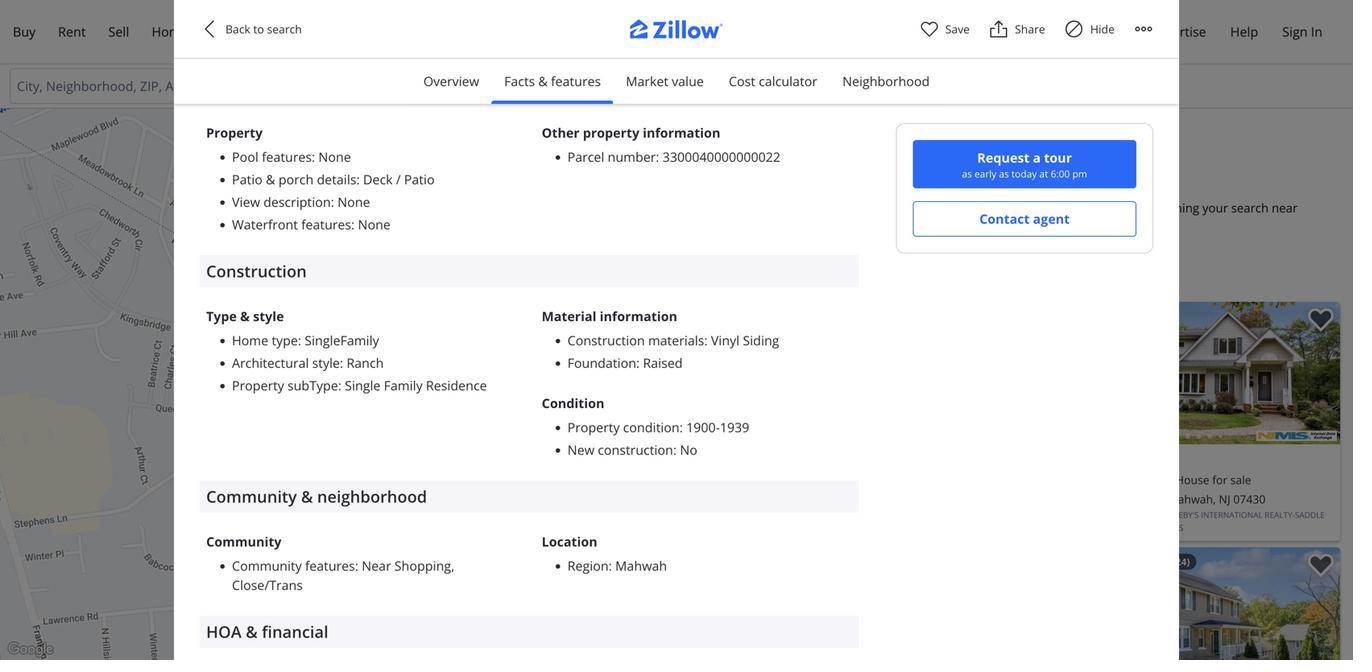 Task type: vqa. For each thing, say whether or not it's contained in the screenshot.


Task type: locate. For each thing, give the bounding box(es) containing it.
chevron down image up other
[[577, 80, 589, 93]]

none up details
[[319, 148, 351, 165]]

a inside "request a tour as early as today at 6:00 pm"
[[1033, 149, 1041, 166]]

community for community & neighborhood
[[206, 486, 297, 508]]

style up the subtype at the bottom left of the page
[[312, 354, 340, 372]]

1 left "ba"
[[809, 472, 816, 488]]

calculator
[[759, 73, 818, 90]]

mahwah up the nearby at the top
[[839, 200, 888, 216]]

we
[[1004, 200, 1022, 216]]

shortcuts
[[507, 651, 541, 660]]

0 vertical spatial construction
[[206, 260, 307, 282]]

back
[[226, 21, 250, 37]]

1900-
[[686, 419, 720, 436]]

0 vertical spatial save this home button
[[1295, 302, 1341, 347]]

cost
[[729, 73, 756, 90]]

16 wanamaker ave, mahwah, nj 07430 link
[[1061, 490, 1334, 509]]

. listing provided by njmls
[[1082, 523, 1184, 534]]

13 mansfield place, suffern, ny 10901 image
[[762, 548, 1048, 661]]

near
[[808, 200, 836, 216], [362, 557, 391, 575]]

1 horizontal spatial homes
[[871, 124, 926, 146]]

:
[[640, 84, 643, 101], [312, 148, 315, 165], [656, 148, 659, 165], [356, 171, 360, 188], [331, 193, 334, 211], [351, 216, 355, 233], [298, 332, 301, 349], [704, 332, 708, 349], [340, 354, 343, 372], [636, 354, 640, 372], [338, 377, 342, 394], [680, 419, 683, 436], [673, 441, 677, 459], [355, 557, 358, 575], [609, 557, 612, 575]]

agent finder
[[250, 23, 324, 40]]

1 vertical spatial matching
[[1147, 200, 1200, 216]]

matching
[[793, 172, 869, 194], [1147, 200, 1200, 216]]

home up architectural
[[232, 332, 268, 349]]

features down description
[[301, 216, 351, 233]]

mahwah, inside 12 brook st, mahwah, nj 07430 keller williams village square realty
[[835, 492, 883, 507]]

0 horizontal spatial 07430.
[[890, 218, 928, 234]]

homes inside no matching results homes near mahwah township nj 07430. we found 8 more homes matching your search near mahwah township nj 07430.
[[765, 200, 805, 216]]

0 horizontal spatial home
[[152, 23, 188, 40]]

construction up foundation
[[568, 332, 645, 349]]

1 vertical spatial construction
[[568, 332, 645, 349]]

2 vertical spatial none
[[358, 216, 391, 233]]

(oct
[[1153, 555, 1173, 569]]

1 vertical spatial style
[[312, 354, 340, 372]]

advertise
[[1150, 23, 1207, 40]]

agent
[[1033, 210, 1070, 228]]

township up the nearby at the top
[[817, 218, 871, 234]]

& inside type & style home type : singlefamily architectural style : ranch property subtype : single family residence
[[240, 308, 250, 325]]

nj up international
[[1219, 492, 1231, 507]]

a up at
[[1033, 149, 1041, 166]]

07430
[[900, 492, 933, 507], [1234, 492, 1266, 507]]

1 horizontal spatial as
[[999, 167, 1009, 180]]

as down the request
[[999, 167, 1009, 180]]

to
[[253, 21, 264, 37]]

residence
[[426, 377, 487, 394]]

& right type
[[240, 308, 250, 325]]

0 horizontal spatial township
[[817, 218, 871, 234]]

& inside facts & features button
[[538, 73, 548, 90]]

0 vertical spatial matching
[[793, 172, 869, 194]]

results down real estate & homes for sale
[[873, 172, 928, 194]]

0 vertical spatial search
[[267, 21, 302, 37]]

contact agent
[[980, 210, 1070, 228]]

mahwah inside location region : mahwah
[[616, 557, 667, 575]]

1 vertical spatial community
[[206, 533, 282, 551]]

map
[[710, 651, 726, 660]]

0 horizontal spatial as
[[962, 167, 972, 180]]

near left shopping,
[[362, 557, 391, 575]]

estate
[[803, 124, 851, 146]]

& right facts
[[538, 73, 548, 90]]

& right estate
[[855, 124, 867, 146]]

1 horizontal spatial home
[[232, 332, 268, 349]]

1 horizontal spatial results
[[873, 172, 928, 194]]

family
[[384, 377, 423, 394]]

patio right /
[[404, 171, 435, 188]]

features up porch
[[262, 148, 312, 165]]

mahwah, inside 16 wanamaker ave, mahwah, nj 07430 link
[[1168, 492, 1216, 507]]

1 - from the left
[[844, 472, 847, 488]]

©2024
[[587, 651, 611, 660]]

information up materials
[[600, 308, 678, 325]]

2 chevron down image from the left
[[702, 80, 715, 93]]

save button
[[920, 19, 970, 39]]

1 vertical spatial township
[[817, 218, 871, 234]]

0 horizontal spatial search
[[267, 21, 302, 37]]

property images, use arrow keys to navigate, image 1 of 15 group
[[762, 302, 1048, 445]]

features for lot
[[590, 84, 640, 101]]

near down estate
[[808, 200, 836, 216]]

no down 1900-
[[680, 441, 698, 459]]

& left porch
[[266, 171, 275, 188]]

features up other
[[551, 73, 601, 90]]

near
[[1272, 200, 1298, 216]]

0 horizontal spatial 07430
[[900, 492, 933, 507]]

none down details
[[338, 193, 370, 211]]

2 horizontal spatial mahwah
[[839, 200, 888, 216]]

2 gardiner st, mahwah, nj 07430 image
[[1055, 548, 1341, 661]]

facts
[[504, 73, 535, 90]]

terms of use
[[621, 651, 668, 660]]

0 horizontal spatial mahwah,
[[835, 492, 883, 507]]

1 horizontal spatial mahwah
[[765, 218, 814, 234]]

a for report
[[704, 651, 708, 660]]

1 vertical spatial 07430.
[[890, 218, 928, 234]]

near inside no matching results homes near mahwah township nj 07430. we found 8 more homes matching your search near mahwah township nj 07430.
[[808, 200, 836, 216]]

: inside other property information parcel number : 3300040000000022
[[656, 148, 659, 165]]

home left loans
[[152, 23, 188, 40]]

property inside condition property condition : 1900-1939 new construction : no
[[568, 419, 620, 436]]

mahwah, up village
[[835, 492, 883, 507]]

chevron left image
[[770, 609, 790, 629]]

1 vertical spatial a
[[704, 651, 708, 660]]

pool
[[232, 148, 259, 165]]

2 mahwah, from the left
[[1168, 492, 1216, 507]]

information down regular
[[643, 124, 721, 141]]

chevron down image
[[577, 80, 589, 93], [702, 80, 715, 93]]

1 vertical spatial near
[[362, 557, 391, 575]]

filters element
[[0, 64, 1353, 109]]

other property information parcel number : 3300040000000022
[[542, 124, 781, 165]]

nj up 'square'
[[886, 492, 897, 507]]

construction down waterfront
[[206, 260, 307, 282]]

for
[[1213, 472, 1228, 488]]

chevron down image left cost
[[702, 80, 715, 93]]

features inside lot lot features : regular
[[590, 84, 640, 101]]

0 vertical spatial homes
[[871, 124, 926, 146]]

none
[[319, 148, 351, 165], [338, 193, 370, 211], [358, 216, 391, 233]]

1 horizontal spatial mahwah,
[[1168, 492, 1216, 507]]

matching left your
[[1147, 200, 1200, 216]]

1 horizontal spatial style
[[312, 354, 340, 372]]

07430 inside 12 brook st, mahwah, nj 07430 keller williams village square realty
[[900, 492, 933, 507]]

results up within
[[805, 267, 843, 282]]

0 vertical spatial results
[[873, 172, 928, 194]]

mahwah, down house
[[1168, 492, 1216, 507]]

style up type
[[253, 308, 284, 325]]

of
[[645, 651, 653, 660]]

0 vertical spatial information
[[643, 124, 721, 141]]

8
[[1062, 200, 1069, 216]]

1 inside similar results nearby results within 1 miles
[[827, 287, 833, 300]]

regular
[[647, 84, 693, 101]]

save this home image
[[1308, 309, 1334, 332]]

a left map
[[704, 651, 708, 660]]

0 vertical spatial 07430.
[[964, 200, 1001, 216]]

1 horizontal spatial lot
[[568, 84, 587, 101]]

cost calculator
[[729, 73, 818, 90]]

0 horizontal spatial homes
[[765, 200, 805, 216]]

-
[[844, 472, 847, 488], [847, 472, 851, 488], [1169, 472, 1173, 488]]

deck
[[363, 171, 393, 188]]

construction inside material information construction materials : vinyl siding foundation : raised
[[568, 332, 645, 349]]

0 vertical spatial no
[[765, 172, 788, 194]]

1 horizontal spatial 07430
[[1234, 492, 1266, 507]]

1 vertical spatial search
[[1232, 200, 1269, 216]]

0 horizontal spatial 1
[[809, 472, 816, 488]]

provided
[[1113, 523, 1147, 534]]

chevron left image
[[200, 19, 219, 39]]

features
[[551, 73, 601, 90], [590, 84, 640, 101], [262, 148, 312, 165], [301, 216, 351, 233], [305, 557, 355, 575]]

township down for
[[891, 200, 945, 216]]

matching down estate
[[793, 172, 869, 194]]

more
[[1072, 200, 1102, 216]]

1 horizontal spatial search
[[1232, 200, 1269, 216]]

main content containing real estate & homes for sale
[[749, 109, 1353, 661]]

realty
[[903, 510, 931, 521]]

1 vertical spatial home
[[232, 332, 268, 349]]

1 vertical spatial results
[[805, 267, 843, 282]]

1 vertical spatial homes
[[765, 200, 805, 216]]

save this home button up chevron right icon
[[1295, 548, 1341, 593]]

a for request
[[1033, 149, 1041, 166]]

16 wanamaker ave, mahwah, nj 07430 image
[[1055, 302, 1341, 445]]

1 chevron down image from the left
[[577, 80, 589, 93]]

&
[[538, 73, 548, 90], [855, 124, 867, 146], [266, 171, 275, 188], [240, 308, 250, 325], [301, 486, 313, 508], [246, 621, 258, 643]]

& for hoa & financial
[[246, 621, 258, 643]]

- house for sale
[[1169, 472, 1252, 488]]

type
[[206, 308, 237, 325]]

shopping,
[[395, 557, 455, 575]]

07430 up realty
[[900, 492, 933, 507]]

real estate & homes for sale
[[765, 124, 992, 146]]

1 vertical spatial save this home button
[[1295, 548, 1341, 593]]

mahwah right region at bottom left
[[616, 557, 667, 575]]

0 horizontal spatial no
[[680, 441, 698, 459]]

1 horizontal spatial township
[[891, 200, 945, 216]]

0 horizontal spatial results
[[805, 267, 843, 282]]

0 horizontal spatial near
[[362, 557, 391, 575]]

0 horizontal spatial patio
[[232, 171, 263, 188]]

0 vertical spatial home
[[152, 23, 188, 40]]

as left the early at right top
[[962, 167, 972, 180]]

features for &
[[551, 73, 601, 90]]

1 horizontal spatial a
[[1033, 149, 1041, 166]]

1 horizontal spatial chevron down image
[[660, 130, 673, 143]]

property inside type & style home type : singlefamily architectural style : ranch property subtype : single family residence
[[232, 377, 284, 394]]

1 horizontal spatial near
[[808, 200, 836, 216]]

main navigation
[[0, 0, 1353, 64]]

loans
[[192, 23, 227, 40]]

sell
[[108, 23, 129, 40]]

help
[[1231, 23, 1259, 40]]

& right hoa
[[246, 621, 258, 643]]

similar results nearby results within 1 miles
[[762, 267, 886, 300]]

2 07430 from the left
[[1234, 492, 1266, 507]]

1 horizontal spatial construction
[[568, 332, 645, 349]]

1 vertical spatial information
[[600, 308, 678, 325]]

& left neighborhood
[[301, 486, 313, 508]]

0 vertical spatial 1
[[827, 287, 833, 300]]

2 save this home button from the top
[[1295, 548, 1341, 593]]

homes up 'similar'
[[765, 200, 805, 216]]

patio up view
[[232, 171, 263, 188]]

2 patio from the left
[[404, 171, 435, 188]]

mahwah, for ave,
[[1168, 492, 1216, 507]]

0 horizontal spatial chevron down image
[[577, 80, 589, 93]]

1 horizontal spatial 1
[[827, 287, 833, 300]]

6:00
[[1051, 167, 1070, 180]]

no inside no matching results homes near mahwah township nj 07430. we found 8 more homes matching your search near mahwah township nj 07430.
[[765, 172, 788, 194]]

homes left for
[[871, 124, 926, 146]]

0 vertical spatial community
[[206, 486, 297, 508]]

materials
[[648, 332, 704, 349]]

mahwah
[[839, 200, 888, 216], [765, 218, 814, 234], [616, 557, 667, 575]]

1 07430 from the left
[[900, 492, 933, 507]]

ba
[[819, 472, 832, 488]]

map region
[[0, 10, 825, 661]]

no inside condition property condition : 1900-1939 new construction : no
[[680, 441, 698, 459]]

0 vertical spatial a
[[1033, 149, 1041, 166]]

miles
[[835, 287, 859, 300]]

manage rentals
[[1032, 23, 1128, 40]]

1 vertical spatial mahwah
[[765, 218, 814, 234]]

lot right facts
[[542, 59, 563, 77]]

2 vertical spatial community
[[232, 557, 302, 575]]

hoa & financial
[[206, 621, 328, 643]]

nj up the nearby at the top
[[874, 218, 887, 234]]

location region : mahwah
[[542, 533, 667, 575]]

no down real
[[765, 172, 788, 194]]

near shopping, close/trans
[[232, 557, 455, 594]]

0 vertical spatial none
[[319, 148, 351, 165]]

chevron down image
[[425, 80, 438, 93], [799, 80, 812, 93], [660, 130, 673, 143]]

market
[[626, 73, 669, 90]]

0 horizontal spatial a
[[704, 651, 708, 660]]

2 bds
[[769, 472, 797, 488]]

property images, use arrow keys to navigate, image 1 of 26 group
[[762, 548, 1048, 661]]

24)
[[1176, 555, 1190, 569]]

keyboard
[[472, 651, 505, 660]]

lot lot features : regular
[[542, 59, 693, 101]]

subtype
[[288, 377, 338, 394]]

none down "deck"
[[358, 216, 391, 233]]

0 horizontal spatial style
[[253, 308, 284, 325]]

1 horizontal spatial no
[[765, 172, 788, 194]]

home inside type & style home type : singlefamily architectural style : ranch property subtype : single family residence
[[232, 332, 268, 349]]

1
[[827, 287, 833, 300], [809, 472, 816, 488]]

features up property
[[590, 84, 640, 101]]

search inside back to search link
[[267, 21, 302, 37]]

type & style home type : singlefamily architectural style : ranch property subtype : single family residence
[[206, 308, 487, 394]]

1 save this home button from the top
[[1295, 302, 1341, 347]]

2 vertical spatial mahwah
[[616, 557, 667, 575]]

0 horizontal spatial mahwah
[[616, 557, 667, 575]]

0 horizontal spatial construction
[[206, 260, 307, 282]]

1 horizontal spatial chevron down image
[[702, 80, 715, 93]]

zillow logo image
[[612, 19, 741, 48]]

home loans link
[[140, 13, 239, 51]]

prominent properties sotheby's international realty-saddle river
[[1061, 510, 1325, 534]]

pm
[[1073, 167, 1088, 180]]

homes for for
[[871, 124, 926, 146]]

1 left miles
[[827, 287, 833, 300]]

- for -- sqft
[[844, 472, 847, 488]]

& inside "property pool features : none patio & porch details : deck / patio view description : none waterfront features : none"
[[266, 171, 275, 188]]

mahwah up 'similar'
[[765, 218, 814, 234]]

0 vertical spatial lot
[[542, 59, 563, 77]]

manage rentals link
[[1021, 13, 1139, 51]]

0 vertical spatial mahwah
[[839, 200, 888, 216]]

main content
[[749, 109, 1353, 661]]

& for type & style home type : singlefamily architectural style : ranch property subtype : single family residence
[[240, 308, 250, 325]]

save this home button up chevron right image
[[1295, 302, 1341, 347]]

1 vertical spatial no
[[680, 441, 698, 459]]

home
[[152, 23, 188, 40], [232, 332, 268, 349]]

3 - from the left
[[1169, 472, 1173, 488]]

community features :
[[232, 557, 362, 575]]

07430 down sale
[[1234, 492, 1266, 507]]

community for community
[[206, 533, 282, 551]]

near inside near shopping, close/trans
[[362, 557, 391, 575]]

share image
[[989, 19, 1009, 39]]

lot up other
[[568, 84, 587, 101]]

features inside facts & features button
[[551, 73, 601, 90]]

results
[[762, 287, 795, 300]]

1 mahwah, from the left
[[835, 492, 883, 507]]

features for pool
[[262, 148, 312, 165]]

1 horizontal spatial patio
[[404, 171, 435, 188]]

0 vertical spatial near
[[808, 200, 836, 216]]



Task type: describe. For each thing, give the bounding box(es) containing it.
keyboard shortcuts element
[[472, 650, 541, 661]]

features down community & neighborhood
[[305, 557, 355, 575]]

1 horizontal spatial 07430.
[[964, 200, 1001, 216]]

0 vertical spatial style
[[253, 308, 284, 325]]

information inside other property information parcel number : 3300040000000022
[[643, 124, 721, 141]]

material information construction materials : vinyl siding foundation : raised
[[542, 308, 779, 372]]

community for community features :
[[232, 557, 302, 575]]

draw button
[[689, 122, 736, 151]]

nj left contact
[[948, 200, 960, 216]]

share
[[1015, 21, 1045, 37]]

back to search
[[226, 21, 302, 37]]

international
[[1201, 510, 1263, 521]]

no matching results homes near mahwah township nj 07430. we found 8 more homes matching your search near mahwah township nj 07430.
[[765, 172, 1298, 234]]

type
[[272, 332, 298, 349]]

found
[[1026, 200, 1059, 216]]

2 - from the left
[[847, 472, 851, 488]]

1 as from the left
[[962, 167, 972, 180]]

condition
[[623, 419, 680, 436]]

brook
[[784, 492, 816, 507]]

2 horizontal spatial chevron down image
[[799, 80, 812, 93]]

property images, use arrow keys to navigate, image 1 of 45 group
[[1055, 302, 1341, 448]]

07430 for 12 brook st, mahwah, nj 07430 keller williams village square realty
[[900, 492, 933, 507]]

bds
[[778, 472, 797, 488]]

skip link list tab list
[[411, 59, 943, 105]]

0 vertical spatial township
[[891, 200, 945, 216]]

facts & features
[[504, 73, 601, 90]]

early
[[975, 167, 997, 180]]

agent finder link
[[239, 13, 335, 51]]

property pool features : none patio & porch details : deck / patio view description : none waterfront features : none
[[206, 124, 435, 233]]

property
[[583, 124, 640, 141]]

realty-
[[1265, 510, 1295, 521]]

request
[[977, 149, 1030, 166]]

results inside no matching results homes near mahwah township nj 07430. we found 8 more homes matching your search near mahwah township nj 07430.
[[873, 172, 928, 194]]

listing provided by njmls image
[[1257, 431, 1337, 441]]

save this home image
[[1308, 554, 1334, 578]]

/
[[396, 171, 401, 188]]

homes
[[1106, 200, 1144, 216]]

sale
[[1231, 472, 1252, 488]]

market value
[[626, 73, 704, 90]]

& for facts & features
[[538, 73, 548, 90]]

1 vertical spatial none
[[338, 193, 370, 211]]

information inside material information construction materials : vinyl siding foundation : raised
[[600, 308, 678, 325]]

homes for near
[[765, 200, 805, 216]]

listing
[[1087, 523, 1111, 534]]

view
[[232, 193, 260, 211]]

in
[[1311, 23, 1323, 40]]

at
[[1040, 167, 1048, 180]]

more image
[[1134, 19, 1154, 39]]

1 horizontal spatial matching
[[1147, 200, 1200, 216]]

12
[[769, 492, 781, 507]]

07430 for 16 wanamaker ave, mahwah, nj 07430
[[1234, 492, 1266, 507]]

overview button
[[411, 59, 492, 104]]

vinyl
[[711, 332, 740, 349]]

other
[[542, 124, 580, 141]]

material
[[542, 308, 597, 325]]

: inside location region : mahwah
[[609, 557, 612, 575]]

parking
[[206, 59, 256, 77]]

neighborhood button
[[830, 59, 943, 104]]

& for community & neighborhood
[[301, 486, 313, 508]]

: inside lot lot features : regular
[[640, 84, 643, 101]]

neighborhood
[[317, 486, 427, 508]]

heart image
[[920, 19, 939, 39]]

facts & features button
[[491, 59, 614, 104]]

draw
[[698, 128, 727, 144]]

your
[[1203, 200, 1228, 216]]

nearby
[[846, 267, 886, 282]]

prominent
[[1061, 510, 1108, 521]]

river
[[1061, 523, 1082, 534]]

cost calculator button
[[716, 59, 831, 104]]

nj inside 12 brook st, mahwah, nj 07430 keller williams village square realty
[[886, 492, 897, 507]]

advertise link
[[1139, 13, 1218, 51]]

mahwah, for st,
[[835, 492, 883, 507]]

1939
[[720, 419, 750, 436]]

agent
[[250, 23, 285, 40]]

data
[[569, 651, 585, 660]]

1 patio from the left
[[232, 171, 263, 188]]

hide image
[[1065, 19, 1084, 39]]

map data ©2024
[[551, 651, 611, 660]]

- for - house for sale
[[1169, 472, 1173, 488]]

value
[[672, 73, 704, 90]]

rentals
[[1084, 23, 1128, 40]]

location
[[542, 533, 598, 551]]

12 brook st, mahwah, nj 07430 keller williams village square realty
[[769, 492, 933, 521]]

sotheby's
[[1158, 510, 1199, 521]]

home inside 'link'
[[152, 23, 188, 40]]

contact
[[980, 210, 1030, 228]]

manage
[[1032, 23, 1080, 40]]

property inside "property pool features : none patio & porch details : deck / patio view description : none waterfront features : none"
[[206, 124, 263, 141]]

12 brook st, mahwah, nj 07430 image
[[762, 302, 1048, 445]]

waterfront
[[232, 216, 298, 233]]

porch
[[279, 171, 314, 188]]

1 ba
[[809, 472, 832, 488]]

chevron right image
[[1313, 364, 1332, 383]]

sell link
[[97, 13, 140, 51]]

2 as from the left
[[999, 167, 1009, 180]]

finder
[[288, 23, 324, 40]]

results inside similar results nearby results within 1 miles
[[805, 267, 843, 282]]

financial
[[262, 621, 328, 643]]

use
[[655, 651, 668, 660]]

1 vertical spatial 1
[[809, 472, 816, 488]]

overview
[[424, 73, 479, 90]]

1 vertical spatial lot
[[568, 84, 587, 101]]

st,
[[819, 492, 832, 507]]

buy
[[13, 23, 36, 40]]

home loans
[[152, 23, 227, 40]]

construction
[[598, 441, 673, 459]]

help link
[[1219, 13, 1270, 51]]

terms
[[621, 651, 644, 660]]

ave,
[[1143, 492, 1165, 507]]

google image
[[4, 640, 57, 661]]

save
[[946, 21, 970, 37]]

village
[[837, 510, 868, 521]]

siding
[[743, 332, 779, 349]]

region
[[568, 557, 609, 575]]

chevron right image
[[1313, 609, 1332, 629]]

search inside no matching results homes near mahwah township nj 07430. we found 8 more homes matching your search near mahwah township nj 07430.
[[1232, 200, 1269, 216]]

today
[[1012, 167, 1037, 180]]

$80,000 (oct 24)
[[1115, 555, 1190, 569]]

nj inside 16 wanamaker ave, mahwah, nj 07430 link
[[1219, 492, 1231, 507]]

house
[[1176, 472, 1210, 488]]

0 horizontal spatial chevron down image
[[425, 80, 438, 93]]

report a map error
[[678, 651, 744, 660]]

0 horizontal spatial lot
[[542, 59, 563, 77]]

keller
[[769, 510, 796, 521]]

neighborhood
[[843, 73, 930, 90]]

0 horizontal spatial matching
[[793, 172, 869, 194]]

property images, use arrow keys to navigate, image 1 of 36 group
[[1055, 548, 1341, 661]]

buy link
[[2, 13, 47, 51]]

saddle
[[1295, 510, 1325, 521]]



